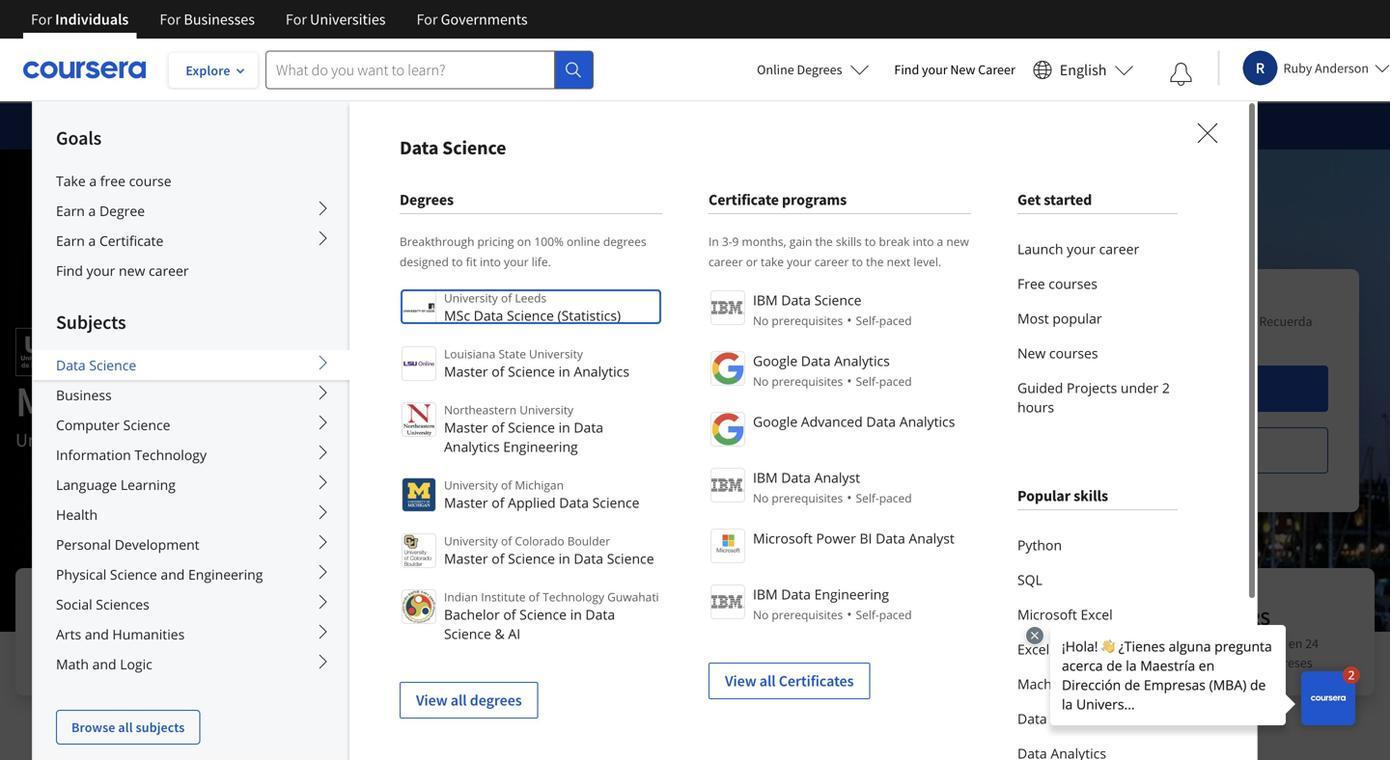 Task type: vqa. For each thing, say whether or not it's contained in the screenshot.


Task type: describe. For each thing, give the bounding box(es) containing it.
python link
[[1018, 528, 1178, 563]]

master inside louisiana state university master of science in analytics
[[444, 363, 488, 381]]

subjects
[[56, 310, 126, 335]]

in 3-9 months, gain the skills to break into a new career or take your career to the next level.
[[709, 234, 969, 270]]

science up information technology
[[123, 416, 170, 434]]

data inside ibm data engineering no prerequisites • self-paced
[[781, 586, 811, 604]]

no for google data analytics
[[753, 374, 769, 390]]

a for degree
[[88, 202, 96, 220]]

degrees inside list
[[470, 691, 522, 711]]

physical science and engineering
[[56, 566, 263, 584]]

aplica ahora button
[[937, 366, 1329, 412]]

popular
[[1053, 309, 1102, 328]]

y inside enseñanza en español participa en discusiones grupales con tus profesores y compañeros
[[425, 631, 431, 649]]

science inside 'dropdown button'
[[110, 566, 157, 584]]

ahora for aplica ahora
[[1136, 379, 1175, 399]]

arts and humanities
[[56, 626, 185, 644]]

to for degrees
[[452, 254, 463, 270]]

math
[[56, 656, 89, 674]]

get started list
[[1018, 232, 1178, 425]]

tu
[[1123, 286, 1140, 310]]

partnername logo image for ibm data analyst
[[711, 468, 745, 503]]

earn for earn a degree
[[56, 202, 85, 220]]

degrees inside popup button
[[797, 61, 842, 78]]

science inside ibm data science no prerequisites • self-paced
[[815, 291, 862, 309]]

find your new career link
[[33, 256, 350, 286]]

business button
[[33, 380, 350, 410]]

en left tu on the right top
[[1099, 286, 1119, 310]]

maestría en dirección de empresas (mba) universidad de palermo
[[15, 375, 759, 452]]

new inside explore menu element
[[119, 262, 145, 280]]

en inside 100% online aprendizaje con clases en vivo y contenido asincrónico
[[993, 612, 1007, 630]]

data inside indian institute of technology guwahati bachelor of science in data science & ai
[[586, 606, 615, 624]]

earn for earn a certificate
[[56, 232, 85, 250]]

analyst inside ibm data analyst no prerequisites • self-paced
[[815, 469, 860, 487]]

1 horizontal spatial skills
[[1074, 487, 1108, 506]]

your inside in 3-9 months, gain the skills to break into a new career or take your career to the next level.
[[787, 254, 812, 270]]

total
[[711, 631, 737, 649]]

language learning button
[[33, 470, 350, 500]]

all for degrees
[[451, 691, 467, 711]]

0 horizontal spatial the
[[815, 234, 833, 250]]

ibm data analyst no prerequisites • self-paced
[[753, 469, 912, 507]]

la inside título acreditado otorgado por la universidad de palermo
[[125, 612, 135, 630]]

find for find your new career
[[895, 61, 919, 78]]

science inside 'university of leeds msc data science (statistics)'
[[507, 307, 554, 325]]

en up discusiones
[[411, 584, 431, 608]]

excel inside microsoft excel link
[[1081, 606, 1113, 624]]

university of michigan logo image
[[402, 478, 436, 513]]

humanities
[[112, 626, 185, 644]]

certificate programs list
[[709, 289, 971, 700]]

guided projects under 2 hours
[[1018, 379, 1170, 417]]

participa
[[319, 612, 369, 630]]

find for find your new career
[[56, 262, 83, 280]]

louisiana state university master of science in analytics
[[444, 346, 630, 381]]

university for master
[[444, 477, 498, 493]]

24 meses entre 8 y 10 horas de estudio por semana 16 cursos en total + 40 horas de workshops
[[591, 584, 796, 668]]

estudio
[[710, 612, 752, 630]]

browse all subjects button
[[56, 711, 200, 745]]

science up business
[[89, 356, 136, 375]]

maestría
[[15, 375, 171, 428]]

requisitos
[[956, 332, 1012, 350]]

to for certificate programs
[[865, 234, 876, 250]]

career inside get started list
[[1099, 240, 1140, 258]]

ibm for ibm data engineering
[[753, 586, 778, 604]]

engineering inside physical science and engineering 'dropdown button'
[[188, 566, 263, 584]]

1 vertical spatial analyst
[[909, 530, 955, 548]]

0 vertical spatial new
[[950, 61, 976, 78]]

subjects
[[136, 719, 185, 737]]

r
[[1256, 58, 1265, 78]]

certificates
[[779, 672, 854, 691]]

data inside popular skills list
[[1018, 710, 1047, 729]]

compañeros
[[434, 631, 504, 649]]

data inside 'university of leeds msc data science (statistics)'
[[474, 307, 503, 325]]

de left palermo.
[[1189, 313, 1203, 330]]

1 horizontal spatial the
[[866, 254, 884, 270]]

de down al
[[1015, 332, 1029, 350]]

microsoft for microsoft excel
[[1018, 606, 1077, 624]]

take
[[56, 172, 86, 190]]

science up "pricing"
[[442, 136, 506, 160]]

find your new career
[[56, 262, 189, 280]]

data inside google data analytics no prerequisites • self-paced
[[801, 352, 831, 370]]

career down 3-
[[709, 254, 743, 270]]

your inside the breakthrough pricing on 100% online degrees designed to fit into your life.
[[504, 254, 529, 270]]

paced for analyst
[[879, 490, 912, 506]]

institute
[[481, 589, 526, 605]]

sql link
[[1018, 563, 1178, 598]]

• for science
[[847, 311, 852, 329]]

google advanced data analytics
[[753, 413, 955, 431]]

intereses
[[1262, 655, 1313, 672]]

university of michigan master of applied data science
[[444, 477, 640, 512]]

science inside the northeastern university master of science in data analytics engineering
[[508, 419, 555, 437]]

browse all subjects
[[71, 719, 185, 737]]

analytics inside the northeastern university master of science in data analytics engineering
[[444, 438, 500, 456]]

24 inside $11,640 usd | $11.208.000 ars financiamiento disponible en 24 cuotas mensuales, sin intereses
[[1306, 635, 1319, 653]]

24 inside 24 meses entre 8 y 10 horas de estudio por semana 16 cursos en total + 40 horas de workshops
[[591, 584, 611, 608]]

data science inside dropdown button
[[56, 356, 136, 375]]

for for universities
[[286, 10, 307, 29]]

0 horizontal spatial horas
[[659, 612, 690, 630]]

businesses
[[184, 10, 255, 29]]

guided projects under 2 hours link
[[1018, 371, 1178, 425]]

explore button
[[169, 53, 258, 88]]

no for ibm data science
[[753, 313, 769, 329]]

master inside the northeastern university master of science in data analytics engineering
[[444, 419, 488, 437]]

science inside popular skills list
[[1051, 710, 1098, 729]]

online for invierte hoy mismo en tu futuro
[[1051, 313, 1086, 330]]

partnername logo image inside microsoft power bi data analyst link
[[711, 529, 745, 564]]

data inside the northeastern university master of science in data analytics engineering
[[574, 419, 604, 437]]

data science inside popular skills list
[[1018, 710, 1098, 729]]

science inside university of michigan master of applied data science
[[592, 494, 640, 512]]

pricing
[[478, 234, 514, 250]]

8
[[624, 612, 631, 630]]

de up aquí
[[1089, 313, 1103, 330]]

university for boulder
[[444, 533, 498, 549]]

y inside 100% online aprendizaje con clases en vivo y contenido asincrónico
[[1036, 612, 1042, 630]]

in
[[709, 234, 719, 250]]

aplica for aplica ahora
[[1091, 379, 1132, 399]]

science inside louisiana state university master of science in analytics
[[508, 363, 555, 381]]

16
[[638, 631, 652, 649]]

technology inside information technology popup button
[[135, 446, 207, 464]]

data inside university of colorado boulder master of science in data science
[[574, 550, 604, 568]]

new inside get started list
[[1018, 344, 1046, 363]]

for individuals
[[31, 10, 129, 29]]

|
[[1242, 584, 1247, 608]]

a inside in 3-9 months, gain the skills to break into a new career or take your career to the next level.
[[937, 234, 944, 250]]

universidad inside the maestría en dirección de empresas (mba) universidad de palermo
[[15, 428, 111, 452]]

3-
[[722, 234, 732, 250]]

your for launch your career
[[1067, 240, 1096, 258]]

learning for machine learning
[[1075, 675, 1130, 694]]

information technology button
[[33, 440, 350, 470]]

What do you want to learn? text field
[[266, 51, 555, 89]]

y inside 24 meses entre 8 y 10 horas de estudio por semana 16 cursos en total + 40 horas de workshops
[[633, 612, 640, 630]]

(statistics)
[[558, 307, 621, 325]]

discusiones
[[388, 612, 454, 630]]

career up ibm data science no prerequisites • self-paced
[[815, 254, 849, 270]]

analytics inside google advanced data analytics 'link'
[[900, 413, 955, 431]]

advanced
[[801, 413, 863, 431]]

hours
[[1018, 398, 1054, 417]]

explore
[[186, 62, 230, 79]]

por inside título acreditado otorgado por la universidad de palermo
[[103, 612, 122, 630]]

paced for science
[[879, 313, 912, 329]]

all for certificates
[[760, 672, 776, 691]]

started
[[1044, 190, 1092, 210]]

en inside the maestría en dirección de empresas (mba) universidad de palermo
[[180, 375, 225, 428]]

business
[[56, 386, 112, 405]]

tus
[[342, 631, 360, 649]]

guided
[[1018, 379, 1063, 397]]

master inside university of michigan master of applied data science
[[444, 494, 488, 512]]

self- for analytics
[[856, 374, 879, 390]]

into for certificate programs
[[913, 234, 934, 250]]

en inside $11,640 usd | $11.208.000 ars financiamiento disponible en 24 cuotas mensuales, sin intereses
[[1289, 635, 1303, 653]]

data science link
[[1018, 702, 1178, 737]]

data down 'what do you want to learn?' text field
[[400, 136, 439, 160]]

ibm for ibm data science
[[753, 291, 778, 309]]

por inside 24 meses entre 8 y 10 horas de estudio por semana 16 cursos en total + 40 horas de workshops
[[755, 612, 774, 630]]

con inside enseñanza en español participa en discusiones grupales con tus profesores y compañeros
[[319, 631, 339, 649]]

100% inside 100% online aprendizaje con clases en vivo y contenido asincrónico
[[863, 584, 909, 608]]

power
[[816, 530, 856, 548]]

degrees inside the breakthrough pricing on 100% online degrees designed to fit into your life.
[[603, 234, 647, 250]]

under
[[1121, 379, 1159, 397]]

self- for science
[[856, 313, 879, 329]]

courses for free courses
[[1049, 275, 1098, 293]]

de inside título acreditado otorgado por la universidad de palermo
[[208, 612, 222, 630]]

hoy
[[1005, 286, 1035, 310]]

ibm for ibm data analyst
[[753, 469, 778, 487]]

of left colorado
[[501, 533, 512, 549]]

computer
[[56, 416, 120, 434]]

university of colorado boulder master of science in data science
[[444, 533, 654, 568]]

of right institute
[[529, 589, 540, 605]]

de left estudio
[[693, 612, 707, 630]]

online for degrees
[[567, 234, 600, 250]]

most
[[1018, 309, 1049, 328]]

free courses
[[1018, 275, 1098, 293]]

technology inside indian institute of technology guwahati bachelor of science in data science & ai
[[543, 589, 604, 605]]

into for degrees
[[480, 254, 501, 270]]

michigan
[[515, 477, 564, 493]]

universidad inside título acreditado otorgado por la universidad de palermo
[[138, 612, 206, 630]]

bi
[[860, 530, 872, 548]]

a for free
[[89, 172, 97, 190]]

de down louisiana
[[412, 375, 457, 428]]

for universities
[[286, 10, 386, 29]]

universidad de palermo logo image
[[15, 328, 64, 377]]

• for engineering
[[847, 605, 852, 624]]

of down institute
[[503, 606, 516, 624]]

earn a certificate button
[[33, 226, 350, 256]]

enseñanza en español participa en discusiones grupales con tus profesores y compañeros
[[319, 584, 506, 649]]

earn a degree
[[56, 202, 145, 220]]

months,
[[742, 234, 787, 250]]

ruby
[[1284, 59, 1312, 77]]

prerequisites for analyst
[[772, 490, 843, 506]]

1 horizontal spatial certificate
[[709, 190, 779, 210]]

breakthrough
[[400, 234, 475, 250]]

0 horizontal spatial degrees
[[400, 190, 454, 210]]

information technology
[[56, 446, 207, 464]]

universidad inside aplica ahora al mba online de la universidad de palermo. recuerda los requisitos de inscripción
[[1119, 313, 1187, 330]]

banner navigation
[[15, 0, 543, 39]]

explore menu element
[[33, 101, 350, 745]]

data inside ibm data analyst no prerequisites • self-paced
[[781, 469, 811, 487]]

popular
[[1018, 487, 1071, 506]]

google for google advanced data analytics
[[753, 413, 798, 431]]

health button
[[33, 500, 350, 530]]

coursera image
[[23, 54, 146, 85]]

en up profesores on the bottom left of the page
[[371, 612, 386, 630]]

la inside aplica ahora al mba online de la universidad de palermo. recuerda los requisitos de inscripción
[[1106, 313, 1116, 330]]

google for google data analytics no prerequisites • self-paced
[[753, 352, 798, 370]]

of inside louisiana state university master of science in analytics
[[492, 363, 504, 381]]

launch your career link
[[1018, 232, 1178, 266]]

ruby anderson
[[1284, 59, 1369, 77]]

new courses
[[1018, 344, 1098, 363]]

career
[[978, 61, 1016, 78]]

information
[[56, 446, 131, 464]]



Task type: locate. For each thing, give the bounding box(es) containing it.
1 google from the top
[[753, 352, 798, 370]]

1 horizontal spatial new
[[1018, 344, 1046, 363]]

the right gain
[[815, 234, 833, 250]]

2 vertical spatial and
[[92, 656, 116, 674]]

new courses link
[[1018, 336, 1178, 371]]

degrees down compañeros
[[470, 691, 522, 711]]

0 horizontal spatial skills
[[836, 234, 862, 250]]

data science down machine
[[1018, 710, 1098, 729]]

gain
[[790, 234, 812, 250]]

your for find your new career
[[922, 61, 948, 78]]

0 horizontal spatial ahora
[[974, 313, 1007, 330]]

1 horizontal spatial excel
[[1081, 606, 1113, 624]]

4 master from the top
[[444, 550, 488, 568]]

(mba)
[[652, 375, 759, 428]]

your down earn a certificate
[[86, 262, 115, 280]]

0 horizontal spatial new
[[119, 262, 145, 280]]

2 for from the left
[[160, 10, 181, 29]]

0 horizontal spatial all
[[118, 719, 133, 737]]

a up level. at the right
[[937, 234, 944, 250]]

0 vertical spatial find
[[895, 61, 919, 78]]

learning inside popup button
[[121, 476, 176, 494]]

en up information technology popup button
[[180, 375, 225, 428]]

view all certificates link
[[709, 663, 870, 700]]

3 partnername logo image from the top
[[711, 412, 745, 447]]

google inside google data analytics no prerequisites • self-paced
[[753, 352, 798, 370]]

breakthrough pricing on 100% online degrees designed to fit into your life.
[[400, 234, 647, 270]]

2 horizontal spatial universidad
[[1119, 313, 1187, 330]]

1 master from the top
[[444, 363, 488, 381]]

browse
[[71, 719, 115, 737]]

personal development button
[[33, 530, 350, 560]]

no inside google data analytics no prerequisites • self-paced
[[753, 374, 769, 390]]

paced inside google data analytics no prerequisites • self-paced
[[879, 374, 912, 390]]

4 no from the top
[[753, 607, 769, 623]]

3 for from the left
[[286, 10, 307, 29]]

analytics inside louisiana state university master of science in analytics
[[574, 363, 630, 381]]

1 horizontal spatial online
[[913, 584, 965, 608]]

100% inside the breakthrough pricing on 100% online degrees designed to fit into your life.
[[534, 234, 564, 250]]

your inside explore menu element
[[86, 262, 115, 280]]

engineering inside ibm data engineering no prerequisites • self-paced
[[815, 586, 889, 604]]

3 prerequisites from the top
[[772, 490, 843, 506]]

1 vertical spatial con
[[319, 631, 339, 649]]

in inside the northeastern university master of science in data analytics engineering
[[559, 419, 570, 437]]

science down state on the left top of page
[[508, 363, 555, 381]]

all down 40
[[760, 672, 776, 691]]

university down louisiana state university master of science in analytics
[[520, 402, 574, 418]]

• up microsoft power bi data analyst
[[847, 489, 852, 507]]

partnername logo image inside google advanced data analytics 'link'
[[711, 412, 745, 447]]

and left logic
[[92, 656, 116, 674]]

all inside button
[[118, 719, 133, 737]]

courses inside 'link'
[[1049, 275, 1098, 293]]

0 vertical spatial universidad
[[1119, 313, 1187, 330]]

1 vertical spatial aplica
[[1091, 379, 1132, 399]]

view all degrees
[[416, 691, 522, 711]]

university up msc
[[444, 290, 498, 306]]

2 partnername logo image from the top
[[711, 351, 745, 386]]

physical
[[56, 566, 106, 584]]

of up applied
[[501, 477, 512, 493]]

1 vertical spatial new
[[119, 262, 145, 280]]

northeastern university master of science in data analytics engineering
[[444, 402, 604, 456]]

for for governments
[[417, 10, 438, 29]]

data inside ibm data science no prerequisites • self-paced
[[781, 291, 811, 309]]

view inside certificate programs list
[[725, 672, 757, 691]]

no for ibm data engineering
[[753, 607, 769, 623]]

100% online aprendizaje con clases en vivo y contenido asincrónico
[[863, 584, 1042, 649]]

2 horizontal spatial y
[[1036, 612, 1042, 630]]

0 vertical spatial ahora
[[974, 313, 1007, 330]]

earn inside earn a degree dropdown button
[[56, 202, 85, 220]]

self- for engineering
[[856, 607, 879, 623]]

0 vertical spatial online
[[567, 234, 600, 250]]

no inside ibm data engineering no prerequisites • self-paced
[[753, 607, 769, 623]]

career inside explore menu element
[[149, 262, 189, 280]]

science down colorado
[[508, 550, 555, 568]]

aplica inside aplica ahora al mba online de la universidad de palermo. recuerda los requisitos de inscripción
[[937, 313, 972, 330]]

1 prerequisites from the top
[[772, 313, 843, 329]]

4 for from the left
[[417, 10, 438, 29]]

2 por from the left
[[755, 612, 774, 630]]

new left career
[[950, 61, 976, 78]]

1 vertical spatial degrees
[[400, 190, 454, 210]]

online inside the breakthrough pricing on 100% online degrees designed to fit into your life.
[[567, 234, 600, 250]]

microsoft power bi data analyst
[[753, 530, 955, 548]]

ibm
[[753, 291, 778, 309], [753, 469, 778, 487], [753, 586, 778, 604]]

1 for from the left
[[31, 10, 52, 29]]

university of colorado boulder logo image
[[402, 534, 436, 569]]

university of leeds logo image
[[402, 291, 436, 325]]

aplica inside button
[[1091, 379, 1132, 399]]

popular skills list
[[1018, 528, 1178, 761]]

0 horizontal spatial microsoft
[[753, 530, 813, 548]]

into inside in 3-9 months, gain the skills to break into a new career or take your career to the next level.
[[913, 234, 934, 250]]

0 vertical spatial and
[[161, 566, 185, 584]]

profesores
[[362, 631, 422, 649]]

most popular link
[[1018, 301, 1178, 336]]

group containing goals
[[32, 100, 1258, 761]]

1 vertical spatial horas
[[765, 631, 796, 649]]

no inside ibm data analyst no prerequisites • self-paced
[[753, 490, 769, 506]]

your inside get started list
[[1067, 240, 1096, 258]]

aquí
[[1097, 332, 1122, 350]]

degrees up "(statistics)"
[[603, 234, 647, 250]]

24 up entre
[[591, 584, 611, 608]]

9
[[732, 234, 739, 250]]

1 self- from the top
[[856, 313, 879, 329]]

otorgado
[[46, 612, 100, 630]]

view for view all degrees
[[416, 691, 448, 711]]

palermo inside the maestría en dirección de empresas (mba) universidad de palermo
[[139, 428, 206, 452]]

1 por from the left
[[103, 612, 122, 630]]

1 vertical spatial ahora
[[1136, 379, 1175, 399]]

earn down the take
[[56, 202, 85, 220]]

microsoft inside microsoft power bi data analyst link
[[753, 530, 813, 548]]

new inside in 3-9 months, gain the skills to break into a new career or take your career to the next level.
[[947, 234, 969, 250]]

en inside 24 meses entre 8 y 10 horas de estudio por semana 16 cursos en total + 40 horas de workshops
[[694, 631, 708, 649]]

break
[[879, 234, 910, 250]]

in down "(statistics)"
[[559, 363, 570, 381]]

1 vertical spatial learning
[[1075, 675, 1130, 694]]

• for analytics
[[847, 372, 852, 390]]

de up language learning
[[115, 428, 135, 452]]

1 vertical spatial earn
[[56, 232, 85, 250]]

technology up entre
[[543, 589, 604, 605]]

0 vertical spatial palermo
[[139, 428, 206, 452]]

view down +
[[725, 672, 757, 691]]

2 horizontal spatial data science
[[1018, 710, 1098, 729]]

1 horizontal spatial palermo
[[139, 428, 206, 452]]

no
[[753, 313, 769, 329], [753, 374, 769, 390], [753, 490, 769, 506], [753, 607, 769, 623]]

• up google data analytics no prerequisites • self-paced
[[847, 311, 852, 329]]

2 • from the top
[[847, 372, 852, 390]]

the left next
[[866, 254, 884, 270]]

paced for engineering
[[879, 607, 912, 623]]

microsoft excel link
[[1018, 598, 1178, 632]]

certificate programs
[[709, 190, 847, 210]]

paced inside ibm data science no prerequisites • self-paced
[[879, 313, 912, 329]]

1 vertical spatial universidad
[[15, 428, 111, 452]]

$11,640
[[1135, 584, 1200, 608]]

1 horizontal spatial new
[[947, 234, 969, 250]]

1 horizontal spatial universidad
[[138, 612, 206, 630]]

and right arts
[[85, 626, 109, 644]]

earn a degree button
[[33, 196, 350, 226]]

2 vertical spatial engineering
[[815, 586, 889, 604]]

usd
[[1204, 584, 1239, 608]]

and for humanities
[[85, 626, 109, 644]]

1 vertical spatial skills
[[1074, 487, 1108, 506]]

find down earn a certificate
[[56, 262, 83, 280]]

2 paced from the top
[[879, 374, 912, 390]]

de down semana
[[591, 651, 605, 668]]

0 horizontal spatial view
[[416, 691, 448, 711]]

financiamiento
[[1135, 635, 1224, 653]]

new
[[950, 61, 976, 78], [1018, 344, 1046, 363]]

certificate inside earn a certificate dropdown button
[[99, 232, 164, 250]]

prerequisites inside ibm data analyst no prerequisites • self-paced
[[772, 490, 843, 506]]

data down machine
[[1018, 710, 1047, 729]]

into right fit
[[480, 254, 501, 270]]

3 paced from the top
[[879, 490, 912, 506]]

horas
[[659, 612, 690, 630], [765, 631, 796, 649]]

1 horizontal spatial degrees
[[603, 234, 647, 250]]

a for certificate
[[88, 232, 96, 250]]

2 horizontal spatial all
[[760, 672, 776, 691]]

colorado
[[515, 533, 565, 549]]

all right browse
[[118, 719, 133, 737]]

most popular
[[1018, 309, 1102, 328]]

google data analytics no prerequisites • self-paced
[[753, 352, 912, 390]]

skills inside in 3-9 months, gain the skills to break into a new career or take your career to the next level.
[[836, 234, 862, 250]]

2 master from the top
[[444, 419, 488, 437]]

skills left break
[[836, 234, 862, 250]]

engineering down microsoft power bi data analyst link
[[815, 586, 889, 604]]

0 horizontal spatial data science
[[56, 356, 136, 375]]

2 earn from the top
[[56, 232, 85, 250]]

all
[[760, 672, 776, 691], [451, 691, 467, 711], [118, 719, 133, 737]]

online inside 100% online aprendizaje con clases en vivo y contenido asincrónico
[[913, 584, 965, 608]]

no inside ibm data science no prerequisites • self-paced
[[753, 313, 769, 329]]

1 horizontal spatial to
[[852, 254, 863, 270]]

indian institute of technology guwahati bachelor of science in data science & ai
[[444, 589, 659, 644]]

2 self- from the top
[[856, 374, 879, 390]]

palermo inside título acreditado otorgado por la universidad de palermo
[[46, 631, 94, 649]]

personal
[[56, 536, 111, 554]]

• up google advanced data analytics
[[847, 372, 852, 390]]

1 no from the top
[[753, 313, 769, 329]]

into inside the breakthrough pricing on 100% online degrees designed to fit into your life.
[[480, 254, 501, 270]]

mensuales,
[[1176, 655, 1240, 672]]

degrees up the breakthrough
[[400, 190, 454, 210]]

data inside university of michigan master of applied data science
[[559, 494, 589, 512]]

1 • from the top
[[847, 311, 852, 329]]

launch your career
[[1018, 240, 1140, 258]]

0 horizontal spatial degrees
[[470, 691, 522, 711]]

master inside university of colorado boulder master of science in data science
[[444, 550, 488, 568]]

analytics down los
[[900, 413, 955, 431]]

self- inside ibm data science no prerequisites • self-paced
[[856, 313, 879, 329]]

technology up language learning popup button
[[135, 446, 207, 464]]

1 horizontal spatial aplica
[[1091, 379, 1132, 399]]

3 no from the top
[[753, 490, 769, 506]]

2 prerequisites from the top
[[772, 374, 843, 390]]

excel inside excel link
[[1018, 641, 1050, 659]]

skills right popular
[[1074, 487, 1108, 506]]

partnername logo image for google data analytics
[[711, 351, 745, 386]]

prerequisites inside ibm data engineering no prerequisites • self-paced
[[772, 607, 843, 623]]

data inside 'link'
[[866, 413, 896, 431]]

to left break
[[865, 234, 876, 250]]

1 horizontal spatial all
[[451, 691, 467, 711]]

data right bi
[[876, 530, 905, 548]]

engineering inside the northeastern university master of science in data analytics engineering
[[503, 438, 578, 456]]

view down compañeros
[[416, 691, 448, 711]]

ahora inside aplica ahora button
[[1136, 379, 1175, 399]]

in inside louisiana state university master of science in analytics
[[559, 363, 570, 381]]

y down discusiones
[[425, 631, 431, 649]]

0 horizontal spatial con
[[319, 631, 339, 649]]

data science down 'what do you want to learn?' text field
[[400, 136, 506, 160]]

self- inside ibm data analyst no prerequisites • self-paced
[[856, 490, 879, 506]]

guwahati
[[607, 589, 659, 605]]

3 self- from the top
[[856, 490, 879, 506]]

2 google from the top
[[753, 413, 798, 431]]

ahora for aplica ahora al mba online de la universidad de palermo. recuerda los requisitos de inscripción
[[974, 313, 1007, 330]]

view inside degrees list
[[416, 691, 448, 711]]

degrees list
[[400, 289, 662, 719]]

0 vertical spatial engineering
[[503, 438, 578, 456]]

all inside certificate programs list
[[760, 672, 776, 691]]

master right university of michigan logo
[[444, 494, 488, 512]]

analyst right bi
[[909, 530, 955, 548]]

1 vertical spatial google
[[753, 413, 798, 431]]

0 vertical spatial skills
[[836, 234, 862, 250]]

la up aquí
[[1106, 313, 1116, 330]]

self- inside google data analytics no prerequisites • self-paced
[[856, 374, 879, 390]]

1 horizontal spatial find
[[895, 61, 919, 78]]

analytics down "(statistics)"
[[574, 363, 630, 381]]

1 vertical spatial microsoft
[[1018, 606, 1077, 624]]

aplica for aplica ahora al mba online de la universidad de palermo. recuerda los requisitos de inscripción
[[937, 313, 972, 330]]

data up business
[[56, 356, 86, 375]]

0 horizontal spatial into
[[480, 254, 501, 270]]

0 vertical spatial 100%
[[534, 234, 564, 250]]

universidad down the acreditado
[[138, 612, 206, 630]]

semana
[[591, 631, 636, 649]]

of inside 'university of leeds msc data science (statistics)'
[[501, 290, 512, 306]]

computer science
[[56, 416, 170, 434]]

no down the or
[[753, 313, 769, 329]]

machine
[[1018, 675, 1071, 694]]

anderson
[[1315, 59, 1369, 77]]

prerequisites for science
[[772, 313, 843, 329]]

university inside the northeastern university master of science in data analytics engineering
[[520, 402, 574, 418]]

0 vertical spatial microsoft
[[753, 530, 813, 548]]

master down northeastern
[[444, 419, 488, 437]]

for up 'what do you want to learn?' text field
[[417, 10, 438, 29]]

1 horizontal spatial engineering
[[503, 438, 578, 456]]

google left advanced
[[753, 413, 798, 431]]

enseñanza
[[319, 584, 407, 608]]

0 vertical spatial earn
[[56, 202, 85, 220]]

1 vertical spatial into
[[480, 254, 501, 270]]

learning
[[121, 476, 176, 494], [1075, 675, 1130, 694]]

6 partnername logo image from the top
[[711, 585, 745, 620]]

1 earn from the top
[[56, 202, 85, 220]]

aplica ahora
[[1091, 379, 1175, 399]]

in up michigan
[[559, 419, 570, 437]]

and inside 'dropdown button'
[[161, 566, 185, 584]]

social sciences button
[[33, 590, 350, 620]]

1 vertical spatial engineering
[[188, 566, 263, 584]]

view for view all certificates
[[725, 672, 757, 691]]

university inside louisiana state university master of science in analytics
[[529, 346, 583, 362]]

for for individuals
[[31, 10, 52, 29]]

1 vertical spatial 24
[[1306, 635, 1319, 653]]

y right 8
[[633, 612, 640, 630]]

4 prerequisites from the top
[[772, 607, 843, 623]]

on
[[517, 234, 531, 250]]

no for ibm data analyst
[[753, 490, 769, 506]]

your down on
[[504, 254, 529, 270]]

for for businesses
[[160, 10, 181, 29]]

1 horizontal spatial technology
[[543, 589, 604, 605]]

0 horizontal spatial 24
[[591, 584, 611, 608]]

data science
[[400, 136, 506, 160], [56, 356, 136, 375], [1018, 710, 1098, 729]]

con up asincrónico
[[933, 612, 953, 630]]

online right on
[[567, 234, 600, 250]]

5 partnername logo image from the top
[[711, 529, 745, 564]]

science up meses
[[607, 550, 654, 568]]

science down the bachelor at the left of the page
[[444, 625, 491, 644]]

partnername logo image
[[711, 291, 745, 325], [711, 351, 745, 386], [711, 412, 745, 447], [711, 468, 745, 503], [711, 529, 745, 564], [711, 585, 745, 620]]

1 horizontal spatial view
[[725, 672, 757, 691]]

no up microsoft power bi data analyst link
[[753, 490, 769, 506]]

arts
[[56, 626, 81, 644]]

y
[[633, 612, 640, 630], [1036, 612, 1042, 630], [425, 631, 431, 649]]

futuro
[[1144, 286, 1196, 310]]

1 vertical spatial degrees
[[470, 691, 522, 711]]

0 horizontal spatial palermo
[[46, 631, 94, 649]]

• inside google data analytics no prerequisites • self-paced
[[847, 372, 852, 390]]

título acreditado otorgado por la universidad de palermo
[[46, 584, 222, 649]]

paced inside ibm data engineering no prerequisites • self-paced
[[879, 607, 912, 623]]

in inside university of colorado boulder master of science in data science
[[559, 550, 570, 568]]

google advanced data analytics link
[[709, 410, 971, 447]]

0 horizontal spatial technology
[[135, 446, 207, 464]]

online degrees
[[757, 61, 842, 78]]

4 paced from the top
[[879, 607, 912, 623]]

find your new career
[[895, 61, 1016, 78]]

0 vertical spatial con
[[933, 612, 953, 630]]

1 vertical spatial excel
[[1018, 641, 1050, 659]]

1 paced from the top
[[879, 313, 912, 329]]

0 vertical spatial learning
[[121, 476, 176, 494]]

con inside 100% online aprendizaje con clases en vivo y contenido asincrónico
[[933, 612, 953, 630]]

google inside 'link'
[[753, 413, 798, 431]]

all for subjects
[[118, 719, 133, 737]]

self- up contenido
[[856, 607, 879, 623]]

online inside aplica ahora al mba online de la universidad de palermo. recuerda los requisitos de inscripción
[[1051, 313, 1086, 330]]

0 horizontal spatial analyst
[[815, 469, 860, 487]]

self- for analyst
[[856, 490, 879, 506]]

2 vertical spatial universidad
[[138, 612, 206, 630]]

analytics inside google data analytics no prerequisites • self-paced
[[834, 352, 890, 370]]

university for msc
[[444, 290, 498, 306]]

programs
[[782, 190, 847, 210]]

career up free courses 'link'
[[1099, 240, 1140, 258]]

data inside dropdown button
[[56, 356, 86, 375]]

100%
[[534, 234, 564, 250], [863, 584, 909, 608]]

logic
[[120, 656, 152, 674]]

3 ibm from the top
[[753, 586, 778, 604]]

in down boulder
[[559, 550, 570, 568]]

2 ibm from the top
[[753, 469, 778, 487]]

prerequisites up the power
[[772, 490, 843, 506]]

1 ibm from the top
[[753, 291, 778, 309]]

4 partnername logo image from the top
[[711, 468, 745, 503]]

individuals
[[55, 10, 129, 29]]

data up university of michigan master of applied data science
[[574, 419, 604, 437]]

certificate
[[709, 190, 779, 210], [99, 232, 164, 250]]

science down personal development
[[110, 566, 157, 584]]

0 vertical spatial horas
[[659, 612, 690, 630]]

0 vertical spatial courses
[[1049, 275, 1098, 293]]

courses
[[1049, 275, 1098, 293], [1049, 344, 1098, 363]]

prerequisites for analytics
[[772, 374, 843, 390]]

0 vertical spatial technology
[[135, 446, 207, 464]]

your for find your new career
[[86, 262, 115, 280]]

24 up intereses
[[1306, 635, 1319, 653]]

no up 40
[[753, 607, 769, 623]]

0 vertical spatial 24
[[591, 584, 611, 608]]

new
[[947, 234, 969, 250], [119, 262, 145, 280]]

0 horizontal spatial aplica
[[937, 313, 972, 330]]

universidad down futuro
[[1119, 313, 1187, 330]]

0 horizontal spatial online
[[567, 234, 600, 250]]

acreditado
[[99, 584, 188, 608]]

google down ibm data science no prerequisites • self-paced
[[753, 352, 798, 370]]

your up free courses 'link'
[[1067, 240, 1096, 258]]

university inside 'university of leeds msc data science (statistics)'
[[444, 290, 498, 306]]

en up intereses
[[1289, 635, 1303, 653]]

technology
[[135, 446, 207, 464], [543, 589, 604, 605]]

prerequisites inside ibm data science no prerequisites • self-paced
[[772, 313, 843, 329]]

and
[[161, 566, 185, 584], [85, 626, 109, 644], [92, 656, 116, 674]]

ibm inside ibm data analyst no prerequisites • self-paced
[[753, 469, 778, 487]]

1 horizontal spatial ahora
[[1136, 379, 1175, 399]]

• left aprendizaje
[[847, 605, 852, 624]]

group
[[32, 100, 1258, 761]]

prerequisites inside google data analytics no prerequisites • self-paced
[[772, 374, 843, 390]]

4 • from the top
[[847, 605, 852, 624]]

de up the math and logic popup button
[[208, 612, 222, 630]]

2 courses from the top
[[1049, 344, 1098, 363]]

con
[[933, 612, 953, 630], [319, 631, 339, 649]]

paced for analytics
[[879, 374, 912, 390]]

1 vertical spatial technology
[[543, 589, 604, 605]]

• inside ibm data engineering no prerequisites • self-paced
[[847, 605, 852, 624]]

find inside explore menu element
[[56, 262, 83, 280]]

courses for new courses
[[1049, 344, 1098, 363]]

excel link
[[1018, 632, 1178, 667]]

10
[[642, 612, 656, 630]]

0 vertical spatial excel
[[1081, 606, 1113, 624]]

1 vertical spatial certificate
[[99, 232, 164, 250]]

0 horizontal spatial universidad
[[15, 428, 111, 452]]

louisiana state university logo image
[[402, 347, 436, 381]]

of left applied
[[492, 494, 504, 512]]

1 horizontal spatial 24
[[1306, 635, 1319, 653]]

data left 8
[[586, 606, 615, 624]]

• inside ibm data analyst no prerequisites • self-paced
[[847, 489, 852, 507]]

0 vertical spatial la
[[1106, 313, 1116, 330]]

0 vertical spatial the
[[815, 234, 833, 250]]

indian institute of technology guwahati logo image
[[402, 590, 436, 625]]

data right advanced
[[866, 413, 896, 431]]

mba
[[1023, 313, 1048, 330]]

northeastern university  logo image
[[402, 403, 436, 437]]

find left career
[[895, 61, 919, 78]]

show notifications image
[[1170, 63, 1193, 86]]

in inside indian institute of technology guwahati bachelor of science in data science & ai
[[570, 606, 582, 624]]

paced up microsoft power bi data analyst
[[879, 490, 912, 506]]

view all degrees link
[[400, 683, 538, 719]]

1 vertical spatial data science
[[56, 356, 136, 375]]

partnername logo image for ibm data engineering
[[711, 585, 745, 620]]

prerequisites for engineering
[[772, 607, 843, 623]]

0 vertical spatial into
[[913, 234, 934, 250]]

sin
[[1243, 655, 1259, 672]]

learning for language learning
[[121, 476, 176, 494]]

physical science and engineering button
[[33, 560, 350, 590]]

0 vertical spatial analyst
[[815, 469, 860, 487]]

ibm data science no prerequisites • self-paced
[[753, 291, 912, 329]]

0 horizontal spatial certificate
[[99, 232, 164, 250]]

prerequisites up advanced
[[772, 374, 843, 390]]

1 vertical spatial online
[[1051, 313, 1086, 330]]

university inside university of michigan master of applied data science
[[444, 477, 498, 493]]

2 no from the top
[[753, 374, 769, 390]]

of down state on the left top of page
[[492, 363, 504, 381]]

university right university of colorado boulder logo
[[444, 533, 498, 549]]

and for logic
[[92, 656, 116, 674]]

la
[[1106, 313, 1116, 330], [125, 612, 135, 630]]

ibm data engineering no prerequisites • self-paced
[[753, 586, 912, 624]]

0 vertical spatial new
[[947, 234, 969, 250]]

online up clases
[[913, 584, 965, 608]]

earn
[[56, 202, 85, 220], [56, 232, 85, 250]]

take a free course
[[56, 172, 171, 190]]

4 self- from the top
[[856, 607, 879, 623]]

view
[[725, 672, 757, 691], [416, 691, 448, 711]]

None search field
[[266, 51, 594, 89]]

3 master from the top
[[444, 494, 488, 512]]

1 courses from the top
[[1049, 275, 1098, 293]]

entre
[[591, 612, 621, 630]]

microsoft for microsoft power bi data analyst
[[753, 530, 813, 548]]

partnername logo image for ibm data science
[[711, 291, 745, 325]]

of up institute
[[492, 550, 504, 568]]

1 horizontal spatial analyst
[[909, 530, 955, 548]]

self- inside ibm data engineering no prerequisites • self-paced
[[856, 607, 879, 623]]

of inside the northeastern university master of science in data analytics engineering
[[492, 419, 504, 437]]

1 partnername logo image from the top
[[711, 291, 745, 325]]

y right vivo
[[1036, 612, 1042, 630]]

1 vertical spatial and
[[85, 626, 109, 644]]

0 vertical spatial data science
[[400, 136, 506, 160]]

0 vertical spatial ibm
[[753, 291, 778, 309]]

science up ai
[[520, 606, 567, 624]]

• for analyst
[[847, 489, 852, 507]]

earn a certificate
[[56, 232, 164, 250]]

1 horizontal spatial data science
[[400, 136, 506, 160]]

2 horizontal spatial engineering
[[815, 586, 889, 604]]

indian
[[444, 589, 478, 605]]

cursos
[[654, 631, 691, 649]]

2 vertical spatial ibm
[[753, 586, 778, 604]]

1 horizontal spatial horas
[[765, 631, 796, 649]]

to left next
[[852, 254, 863, 270]]

new down the mba
[[1018, 344, 1046, 363]]

career down earn a certificate dropdown button
[[149, 262, 189, 280]]

take a free course link
[[33, 166, 350, 196]]

la down the acreditado
[[125, 612, 135, 630]]

engineering up michigan
[[503, 438, 578, 456]]

español
[[435, 584, 500, 608]]

0 horizontal spatial y
[[425, 631, 431, 649]]

$11,640 usd | $11.208.000 ars financiamiento disponible en 24 cuotas mensuales, sin intereses
[[1135, 584, 1319, 672]]

100% up 'life.'
[[534, 234, 564, 250]]

3 • from the top
[[847, 489, 852, 507]]

science down northeastern
[[508, 419, 555, 437]]

paced down next
[[879, 313, 912, 329]]



